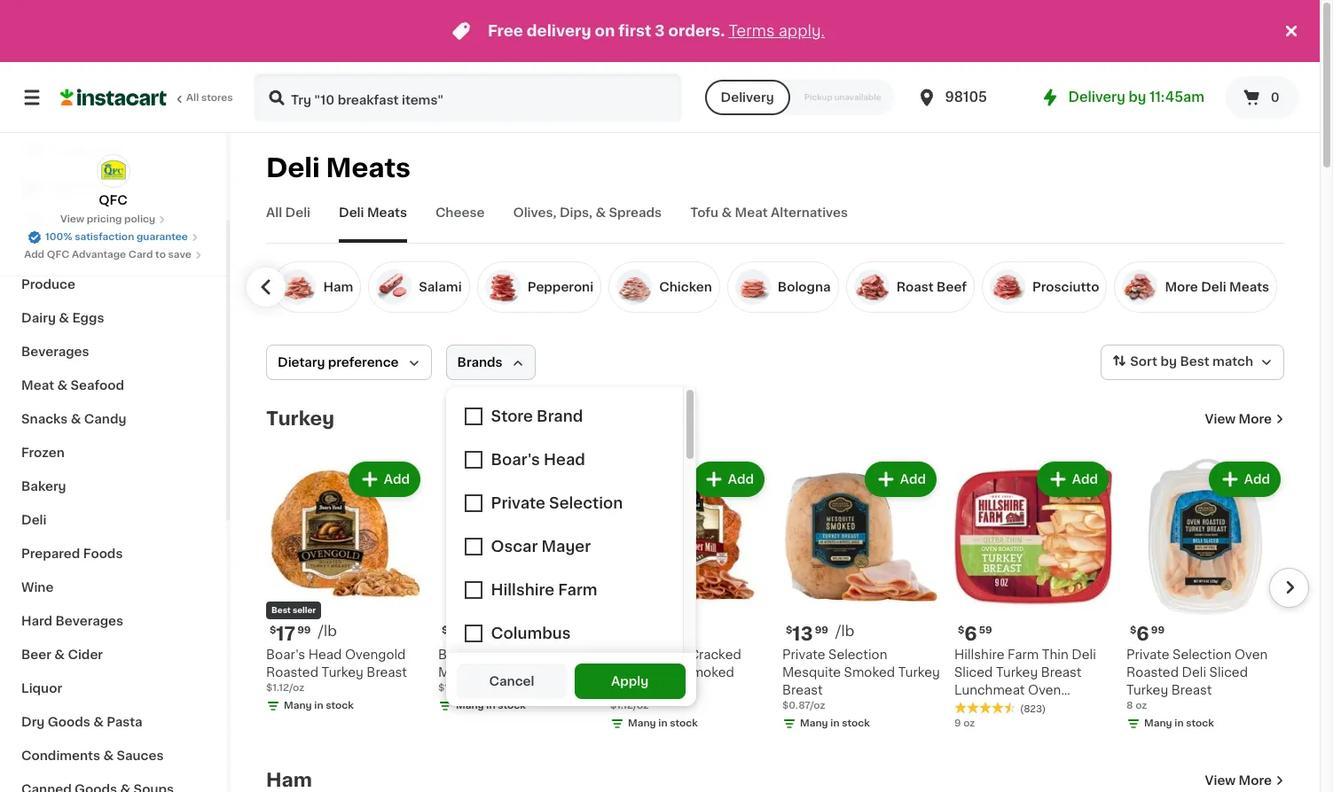 Task type: vqa. For each thing, say whether or not it's contained in the screenshot.
search 'SEARCH BOX' on the top
no



Task type: describe. For each thing, give the bounding box(es) containing it.
shelf turkey 1 of 9 group
[[163, 262, 273, 313]]

100% satisfaction guarantee button
[[28, 227, 199, 245]]

hillshire farm thin deli sliced turkey breast lunchmeat oven roasted turkey breast
[[954, 649, 1096, 715]]

turkey link
[[266, 409, 334, 430]]

recipes
[[50, 180, 102, 192]]

selection for smoked
[[828, 649, 887, 662]]

many for boar's head ovengold roasted turkey breast
[[284, 702, 312, 711]]

in for boar's head honey maple turkey breast
[[486, 702, 495, 711]]

dips,
[[560, 207, 592, 219]]

$ inside $ 6 99
[[1130, 626, 1136, 636]]

delivery for delivery by 11:45am
[[1068, 90, 1125, 104]]

alternatives
[[771, 207, 848, 219]]

many in stock for boar's head cracked pepper mill smoked turkey breast
[[628, 719, 698, 729]]

olives,
[[513, 207, 557, 219]]

meats inside shelves by aisles element
[[1229, 281, 1269, 294]]

qfc logo image
[[96, 154, 130, 188]]

shelves by aisles element
[[163, 244, 1284, 331]]

stock for oven
[[1186, 719, 1214, 729]]

breast inside private selection mesquite smoked turkey breast $0.87/oz
[[782, 685, 823, 697]]

oven inside private selection oven roasted deli sliced turkey breast 8 oz
[[1235, 649, 1268, 662]]

foods
[[83, 548, 123, 561]]

brands
[[457, 357, 503, 369]]

private for private selection mesquite smoked turkey breast
[[782, 649, 825, 662]]

stock for ovengold
[[326, 702, 354, 711]]

0 vertical spatial meat
[[735, 207, 768, 219]]

all for all deli
[[266, 207, 282, 219]]

bakery
[[21, 481, 66, 493]]

3 product group from the left
[[610, 459, 768, 735]]

qfc link
[[96, 154, 130, 209]]

add for hillshire farm thin deli sliced turkey breast lunchmeat oven roasted turkey breast
[[1072, 474, 1098, 486]]

first
[[618, 24, 651, 38]]

turkey inside the boar's head ovengold roasted turkey breast $1.12/oz
[[322, 667, 363, 679]]

& for snacks & candy
[[71, 413, 81, 426]]

cheese link
[[435, 204, 485, 243]]

preference
[[328, 357, 399, 369]]

buy
[[50, 145, 75, 157]]

meat & seafood link
[[11, 369, 216, 403]]

stock for cracked
[[670, 719, 698, 729]]

add button for boar's head ovengold roasted turkey breast
[[350, 464, 419, 496]]

deli inside hillshire farm thin deli sliced turkey breast lunchmeat oven roasted turkey breast
[[1072, 649, 1096, 662]]

smoked inside boar's head cracked pepper mill smoked turkey breast $1.12/oz
[[683, 667, 734, 679]]

lists
[[50, 216, 80, 228]]

roast beef
[[896, 281, 967, 294]]

lunchmeat
[[954, 685, 1025, 697]]

beverages inside beverages link
[[21, 346, 89, 358]]

produce
[[21, 279, 75, 291]]

boar's for boar's head cracked pepper mill smoked turkey breast
[[610, 649, 649, 662]]

$1.12/oz inside boar's head cracked pepper mill smoked turkey breast $1.12/oz
[[610, 702, 649, 711]]

59
[[979, 626, 992, 636]]

all deli
[[266, 207, 310, 219]]

view pricing policy
[[60, 215, 155, 224]]

view more for ham
[[1205, 775, 1272, 788]]

view pricing policy link
[[60, 213, 166, 227]]

salami image
[[376, 270, 412, 305]]

pepper
[[610, 667, 655, 679]]

terms
[[729, 24, 775, 38]]

many for private selection oven roasted deli sliced turkey breast
[[1144, 719, 1172, 729]]

Search field
[[255, 75, 680, 121]]

add button for boar's head cracked pepper mill smoked turkey breast
[[694, 464, 763, 496]]

pepperoni link
[[477, 262, 602, 313]]

mill
[[659, 667, 680, 679]]

beverages link
[[11, 335, 216, 369]]

chicken image
[[617, 270, 652, 305]]

policy
[[124, 215, 155, 224]]

turkey inside boar's head cracked pepper mill smoked turkey breast $1.12/oz
[[610, 685, 652, 697]]

dry goods & pasta
[[21, 717, 142, 729]]

oven inside hillshire farm thin deli sliced turkey breast lunchmeat oven roasted turkey breast
[[1028, 685, 1061, 697]]

produce link
[[11, 268, 216, 302]]

sauces
[[117, 750, 164, 763]]

view more link for ham
[[1205, 773, 1284, 790]]

$ 6 59
[[958, 625, 992, 644]]

add button for private selection oven roasted deli sliced turkey breast
[[1210, 464, 1279, 496]]

terms apply. link
[[729, 24, 825, 38]]

roasted for turkey
[[1126, 667, 1179, 679]]

prepared foods link
[[11, 537, 216, 571]]

pepperoni
[[527, 281, 594, 294]]

delivery for delivery
[[721, 91, 774, 104]]

add button for hillshire farm thin deli sliced turkey breast lunchmeat oven roasted turkey breast
[[1038, 464, 1107, 496]]

roast
[[896, 281, 934, 294]]

$ 17 99 for boar's head honey maple turkey breast
[[442, 625, 483, 644]]

deli inside private selection oven roasted deli sliced turkey breast 8 oz
[[1182, 667, 1206, 679]]

hillshire
[[954, 649, 1004, 662]]

deli inside shelves by aisles element
[[1201, 281, 1226, 294]]

$ for boar's head honey maple turkey breast
[[442, 626, 448, 636]]

mesquite
[[782, 667, 841, 679]]

head for maple
[[480, 649, 514, 662]]

dietary
[[278, 357, 325, 369]]

Best match Sort by field
[[1101, 345, 1284, 381]]

olives, dips, & spreads link
[[513, 204, 662, 243]]

add for private selection mesquite smoked turkey breast
[[900, 474, 926, 486]]

boar's head ovengold roasted turkey breast $1.12/oz
[[266, 649, 407, 694]]

in for private selection oven roasted deli sliced turkey breast
[[1175, 719, 1184, 729]]

ham inside ham "link"
[[323, 281, 353, 294]]

satisfaction
[[75, 232, 134, 242]]

dairy
[[21, 312, 56, 325]]

all stores
[[186, 93, 233, 103]]

/lb for mesquite
[[835, 624, 855, 639]]

orders.
[[668, 24, 725, 38]]

dietary preference
[[278, 357, 399, 369]]

breast inside boar's head honey maple turkey breast $1.12/oz
[[525, 667, 565, 679]]

prepared
[[21, 548, 80, 561]]

5 product group from the left
[[954, 459, 1112, 732]]

$1.12/oz for boar's head ovengold roasted turkey breast
[[266, 684, 304, 694]]

delivery
[[527, 24, 591, 38]]

snacks
[[21, 413, 68, 426]]

selection for roasted
[[1173, 649, 1231, 662]]

smoked inside private selection mesquite smoked turkey breast $0.87/oz
[[844, 667, 895, 679]]

99 inside $ 6 99
[[1151, 626, 1165, 636]]

$ 17 99 for boar's head ovengold roasted turkey breast
[[270, 625, 311, 644]]

0 button
[[1226, 76, 1298, 119]]

brands button
[[446, 345, 535, 381]]

bologna
[[778, 281, 831, 294]]

salami link
[[368, 262, 470, 313]]

0 horizontal spatial ham
[[266, 772, 312, 790]]

sliced inside hillshire farm thin deli sliced turkey breast lunchmeat oven roasted turkey breast
[[954, 667, 993, 679]]

liquor link
[[11, 672, 216, 706]]

2 product group from the left
[[438, 459, 596, 718]]

$13.99 per pound element
[[782, 624, 940, 647]]

private selection mesquite smoked turkey breast $0.87/oz
[[782, 649, 940, 711]]

on
[[595, 24, 615, 38]]

seafood
[[71, 380, 124, 392]]

tofu & meat alternatives
[[690, 207, 848, 219]]

$17.99 per pound element for cracked
[[610, 624, 768, 647]]

candy
[[84, 413, 126, 426]]

99 for maple
[[469, 626, 483, 636]]

1 vertical spatial ham link
[[266, 771, 312, 792]]

boar's for boar's head honey maple turkey breast
[[438, 649, 477, 662]]

all for all stores
[[186, 93, 199, 103]]

private selection oven roasted deli sliced turkey breast 8 oz
[[1126, 649, 1268, 711]]

breast inside boar's head cracked pepper mill smoked turkey breast $1.12/oz
[[655, 685, 696, 697]]

roasted for $1.12/oz
[[266, 667, 318, 679]]

$1.12/oz for boar's head honey maple turkey breast
[[438, 684, 477, 694]]

roasted inside hillshire farm thin deli sliced turkey breast lunchmeat oven roasted turkey breast
[[954, 702, 1007, 715]]

add for boar's head ovengold roasted turkey breast
[[384, 474, 410, 486]]

0 vertical spatial view
[[60, 215, 84, 224]]

thin
[[1042, 649, 1069, 662]]

more deli meats
[[1165, 281, 1269, 294]]

wine link
[[11, 571, 216, 605]]

buy it again
[[50, 145, 125, 157]]

previous image
[[258, 277, 279, 298]]

many for boar's head cracked pepper mill smoked turkey breast
[[628, 719, 656, 729]]

oz inside private selection oven roasted deli sliced turkey breast 8 oz
[[1135, 702, 1147, 711]]

qfc inside add qfc advantage card to save link
[[47, 250, 69, 260]]

best seller
[[271, 607, 316, 615]]

turkey inside private selection oven roasted deli sliced turkey breast 8 oz
[[1126, 685, 1168, 697]]

buy it again link
[[11, 133, 216, 169]]

6 product group from the left
[[1126, 459, 1284, 735]]

bologna link
[[727, 262, 839, 313]]

0 vertical spatial qfc
[[99, 194, 127, 207]]

add qfc advantage card to save
[[24, 250, 191, 260]]

11:45am
[[1149, 90, 1204, 104]]

best for best match
[[1180, 356, 1209, 368]]

dry
[[21, 717, 45, 729]]

$17.99 per pound element for ovengold
[[266, 624, 424, 647]]

item carousel region
[[241, 451, 1309, 742]]

delivery by 11:45am link
[[1040, 87, 1204, 108]]

add for boar's head cracked pepper mill smoked turkey breast
[[728, 474, 754, 486]]

instacart logo image
[[60, 87, 167, 108]]



Task type: locate. For each thing, give the bounding box(es) containing it.
2 sliced from the left
[[1209, 667, 1248, 679]]

1 vertical spatial best
[[271, 607, 291, 615]]

&
[[595, 207, 606, 219], [722, 207, 732, 219], [59, 312, 69, 325], [57, 380, 68, 392], [71, 413, 81, 426], [54, 649, 65, 662], [93, 717, 104, 729], [103, 750, 114, 763]]

99 up private selection oven roasted deli sliced turkey breast 8 oz
[[1151, 626, 1165, 636]]

hard beverages
[[21, 616, 123, 628]]

breast inside the boar's head ovengold roasted turkey breast $1.12/oz
[[367, 667, 407, 679]]

2 /lb from the left
[[490, 624, 509, 639]]

to
[[155, 250, 166, 260]]

17 down the 'best seller'
[[276, 625, 296, 644]]

private down $ 6 99
[[1126, 649, 1169, 662]]

private
[[782, 649, 825, 662], [1126, 649, 1169, 662]]

meats up deli meats link
[[326, 155, 411, 181]]

prosciutto
[[1032, 281, 1099, 294]]

1 horizontal spatial selection
[[1173, 649, 1231, 662]]

& for condiments & sauces
[[103, 750, 114, 763]]

guarantee
[[137, 232, 188, 242]]

by
[[1129, 90, 1146, 104], [1160, 356, 1177, 368]]

1 vertical spatial view more link
[[1205, 773, 1284, 790]]

all up previous icon
[[266, 207, 282, 219]]

/lb up the boar's head ovengold roasted turkey breast $1.12/oz
[[318, 624, 337, 639]]

1 horizontal spatial $17.99 per pound element
[[438, 624, 596, 647]]

stock for mesquite
[[842, 719, 870, 729]]

private inside private selection oven roasted deli sliced turkey breast 8 oz
[[1126, 649, 1169, 662]]

wine
[[21, 582, 54, 594]]

0 vertical spatial view more
[[1205, 413, 1272, 426]]

6 for private selection oven roasted deli sliced turkey breast
[[1136, 625, 1149, 644]]

& inside tofu & meat alternatives link
[[722, 207, 732, 219]]

0 vertical spatial meats
[[326, 155, 411, 181]]

1 view more link from the top
[[1205, 411, 1284, 428]]

4 product group from the left
[[782, 459, 940, 735]]

& for beer & cider
[[54, 649, 65, 662]]

2 17 from the left
[[448, 625, 468, 644]]

0 horizontal spatial all
[[186, 93, 199, 103]]

0 vertical spatial ham link
[[273, 262, 361, 313]]

& left seafood
[[57, 380, 68, 392]]

private inside private selection mesquite smoked turkey breast $0.87/oz
[[782, 649, 825, 662]]

$17.99 per pound element up ovengold in the bottom left of the page
[[266, 624, 424, 647]]

/lb for ovengold
[[318, 624, 337, 639]]

2 horizontal spatial roasted
[[1126, 667, 1179, 679]]

0 vertical spatial view more link
[[1205, 411, 1284, 428]]

many down $0.87/oz
[[800, 719, 828, 729]]

0 vertical spatial ham
[[323, 281, 353, 294]]

2 horizontal spatial boar's
[[610, 649, 649, 662]]

view more for turkey
[[1205, 413, 1272, 426]]

roasted down 'lunchmeat'
[[954, 702, 1007, 715]]

1 horizontal spatial meat
[[735, 207, 768, 219]]

1 $17.99 per pound element from the left
[[266, 624, 424, 647]]

more inside shelves by aisles element
[[1165, 281, 1198, 294]]

0 vertical spatial beverages
[[21, 346, 89, 358]]

& inside beer & cider link
[[54, 649, 65, 662]]

selection inside private selection mesquite smoked turkey breast $0.87/oz
[[828, 649, 887, 662]]

& inside "dry goods & pasta" link
[[93, 717, 104, 729]]

sliced inside private selection oven roasted deli sliced turkey breast 8 oz
[[1209, 667, 1248, 679]]

99 for smoked
[[815, 626, 828, 636]]

by left 11:45am
[[1129, 90, 1146, 104]]

2 head from the left
[[480, 649, 514, 662]]

0 horizontal spatial selection
[[828, 649, 887, 662]]

0 vertical spatial deli meats
[[266, 155, 411, 181]]

$1.12/oz down apply
[[610, 702, 649, 711]]

more deli meats image
[[1122, 270, 1158, 305]]

& for meat & seafood
[[57, 380, 68, 392]]

0 vertical spatial best
[[1180, 356, 1209, 368]]

smoked down cracked
[[683, 667, 734, 679]]

many for private selection mesquite smoked turkey breast
[[800, 719, 828, 729]]

1 horizontal spatial all
[[266, 207, 282, 219]]

$ for private selection mesquite smoked turkey breast
[[786, 626, 792, 636]]

0 horizontal spatial oz
[[963, 719, 975, 729]]

boar's inside boar's head honey maple turkey breast $1.12/oz
[[438, 649, 477, 662]]

match
[[1212, 356, 1253, 368]]

1 vertical spatial view more
[[1205, 775, 1272, 788]]

1 vertical spatial oven
[[1028, 685, 1061, 697]]

many in stock down the boar's head ovengold roasted turkey breast $1.12/oz
[[284, 702, 354, 711]]

boar's for boar's head ovengold roasted turkey breast
[[266, 649, 305, 662]]

1 vertical spatial all
[[266, 207, 282, 219]]

add button
[[350, 464, 419, 496], [694, 464, 763, 496], [866, 464, 935, 496], [1038, 464, 1107, 496], [1210, 464, 1279, 496]]

0 vertical spatial by
[[1129, 90, 1146, 104]]

oz
[[1135, 702, 1147, 711], [963, 719, 975, 729]]

1 vertical spatial deli meats
[[339, 207, 407, 219]]

in for private selection mesquite smoked turkey breast
[[830, 719, 840, 729]]

turkey inside boar's head honey maple turkey breast $1.12/oz
[[480, 667, 522, 679]]

many in stock down $0.87/oz
[[800, 719, 870, 729]]

/lb right $ 13 99 at the bottom
[[835, 624, 855, 639]]

/lb inside $13.99 per pound element
[[835, 624, 855, 639]]

best match
[[1180, 356, 1253, 368]]

many for boar's head honey maple turkey breast
[[456, 702, 484, 711]]

1 vertical spatial qfc
[[47, 250, 69, 260]]

roasted down $ 6 99
[[1126, 667, 1179, 679]]

2 $17.99 per pound element from the left
[[438, 624, 596, 647]]

turkey inside private selection mesquite smoked turkey breast $0.87/oz
[[898, 667, 940, 679]]

2 6 from the left
[[1136, 625, 1149, 644]]

many in stock down private selection oven roasted deli sliced turkey breast 8 oz
[[1144, 719, 1214, 729]]

1 horizontal spatial $ 17 99
[[442, 625, 483, 644]]

view more link for turkey
[[1205, 411, 1284, 428]]

condiments & sauces link
[[11, 740, 216, 773]]

beef
[[937, 281, 967, 294]]

bologna image
[[735, 270, 771, 305]]

meats
[[326, 155, 411, 181], [367, 207, 407, 219], [1229, 281, 1269, 294]]

many down 'apply' 'button'
[[628, 719, 656, 729]]

98105 button
[[917, 73, 1023, 122]]

boar's up "pepper"
[[610, 649, 649, 662]]

1 vertical spatial view
[[1205, 413, 1236, 426]]

many in stock for boar's head ovengold roasted turkey breast
[[284, 702, 354, 711]]

99 for roasted
[[297, 626, 311, 636]]

head inside boar's head honey maple turkey breast $1.12/oz
[[480, 649, 514, 662]]

6
[[964, 625, 977, 644], [1136, 625, 1149, 644]]

$1.12/oz down maple
[[438, 684, 477, 694]]

head up mill
[[652, 649, 686, 662]]

add button for private selection mesquite smoked turkey breast
[[866, 464, 935, 496]]

beer & cider
[[21, 649, 103, 662]]

17 for boar's head honey maple turkey breast
[[448, 625, 468, 644]]

99 down seller
[[297, 626, 311, 636]]

1 boar's from the left
[[266, 649, 305, 662]]

0 horizontal spatial boar's
[[266, 649, 305, 662]]

chicken
[[659, 281, 712, 294]]

best left match on the right top of the page
[[1180, 356, 1209, 368]]

17 up maple
[[448, 625, 468, 644]]

3 head from the left
[[652, 649, 686, 662]]

4 /lb from the left
[[835, 624, 855, 639]]

2 horizontal spatial $17.99 per pound element
[[610, 624, 768, 647]]

0 horizontal spatial delivery
[[721, 91, 774, 104]]

1 horizontal spatial 6
[[1136, 625, 1149, 644]]

0 vertical spatial oz
[[1135, 702, 1147, 711]]

$ 17 99 up maple
[[442, 625, 483, 644]]

& right 'dips,'
[[595, 207, 606, 219]]

meats left 'cheese'
[[367, 207, 407, 219]]

by right 'sort'
[[1160, 356, 1177, 368]]

meat
[[735, 207, 768, 219], [21, 380, 54, 392]]

2 vertical spatial meats
[[1229, 281, 1269, 294]]

1 17 from the left
[[276, 625, 296, 644]]

1 view more from the top
[[1205, 413, 1272, 426]]

6 left 59
[[964, 625, 977, 644]]

1 product group from the left
[[266, 459, 424, 718]]

meat & seafood
[[21, 380, 124, 392]]

qfc
[[99, 194, 127, 207], [47, 250, 69, 260]]

100%
[[45, 232, 72, 242]]

0 horizontal spatial private
[[782, 649, 825, 662]]

roasted down the 'best seller'
[[266, 667, 318, 679]]

$ inside $ 6 59
[[958, 626, 964, 636]]

hard
[[21, 616, 52, 628]]

/lb up mill
[[662, 624, 681, 639]]

oz right 9
[[963, 719, 975, 729]]

dietary preference button
[[266, 345, 432, 381]]

2 vertical spatial view
[[1205, 775, 1236, 788]]

breast inside private selection oven roasted deli sliced turkey breast 8 oz
[[1171, 685, 1212, 697]]

& left candy
[[71, 413, 81, 426]]

$1.12/oz inside boar's head honey maple turkey breast $1.12/oz
[[438, 684, 477, 694]]

1 horizontal spatial delivery
[[1068, 90, 1125, 104]]

ovengold
[[345, 649, 406, 662]]

beverages
[[21, 346, 89, 358], [55, 616, 123, 628]]

5 add button from the left
[[1210, 464, 1279, 496]]

$17.99 per pound element up honey
[[438, 624, 596, 647]]

& right beer
[[54, 649, 65, 662]]

None search field
[[254, 73, 682, 122]]

& inside olives, dips, & spreads link
[[595, 207, 606, 219]]

1 vertical spatial ham
[[266, 772, 312, 790]]

beverages down dairy & eggs
[[21, 346, 89, 358]]

head inside the boar's head ovengold roasted turkey breast $1.12/oz
[[308, 649, 342, 662]]

free delivery on first 3 orders. terms apply.
[[488, 24, 825, 38]]

more for ham
[[1239, 775, 1272, 788]]

deli meats up deli meats link
[[266, 155, 411, 181]]

1 horizontal spatial 17
[[448, 625, 468, 644]]

1 vertical spatial beverages
[[55, 616, 123, 628]]

head for pepper
[[652, 649, 686, 662]]

sort
[[1130, 356, 1157, 368]]

0 horizontal spatial meat
[[21, 380, 54, 392]]

2 horizontal spatial $1.12/oz
[[610, 702, 649, 711]]

frozen link
[[11, 436, 216, 470]]

0 horizontal spatial $17.99 per pound element
[[266, 624, 424, 647]]

stock down the cancel
[[498, 702, 526, 711]]

oz right the 8
[[1135, 702, 1147, 711]]

& left the sauces
[[103, 750, 114, 763]]

99 right 13
[[815, 626, 828, 636]]

$ 13 99
[[786, 625, 828, 644]]

3 17 from the left
[[620, 625, 640, 644]]

liquor
[[21, 683, 62, 695]]

1 selection from the left
[[828, 649, 887, 662]]

sort by
[[1130, 356, 1177, 368]]

delivery left 11:45am
[[1068, 90, 1125, 104]]

9
[[954, 719, 961, 729]]

in down private selection mesquite smoked turkey breast $0.87/oz
[[830, 719, 840, 729]]

selection inside private selection oven roasted deli sliced turkey breast 8 oz
[[1173, 649, 1231, 662]]

boar's
[[266, 649, 305, 662], [438, 649, 477, 662], [610, 649, 649, 662]]

3 $17.99 per pound element from the left
[[610, 624, 768, 647]]

by for sort
[[1160, 356, 1177, 368]]

9 oz
[[954, 719, 975, 729]]

6 up private selection oven roasted deli sliced turkey breast 8 oz
[[1136, 625, 1149, 644]]

0 vertical spatial oven
[[1235, 649, 1268, 662]]

limited time offer region
[[0, 0, 1281, 62]]

in for boar's head cracked pepper mill smoked turkey breast
[[658, 719, 668, 729]]

deli meats link
[[339, 204, 407, 243]]

0 horizontal spatial qfc
[[47, 250, 69, 260]]

recipes link
[[11, 169, 216, 204]]

1 $ 17 99 from the left
[[270, 625, 311, 644]]

condiments
[[21, 750, 100, 763]]

1 vertical spatial oz
[[963, 719, 975, 729]]

0 horizontal spatial 6
[[964, 625, 977, 644]]

private for private selection oven roasted deli sliced turkey breast
[[1126, 649, 1169, 662]]

1 /lb from the left
[[318, 624, 337, 639]]

2 $ 17 99 from the left
[[442, 625, 483, 644]]

many in stock for private selection oven roasted deli sliced turkey breast
[[1144, 719, 1214, 729]]

many in stock for boar's head honey maple turkey breast
[[456, 702, 526, 711]]

1 vertical spatial more
[[1239, 413, 1272, 426]]

apply.
[[779, 24, 825, 38]]

product group containing 13
[[782, 459, 940, 735]]

stock down private selection oven roasted deli sliced turkey breast 8 oz
[[1186, 719, 1214, 729]]

$ 17 99 down the 'best seller'
[[270, 625, 311, 644]]

more deli meats link
[[1114, 262, 1277, 313]]

$ inside $ 13 99
[[786, 626, 792, 636]]

delivery
[[1068, 90, 1125, 104], [721, 91, 774, 104]]

eggs
[[72, 312, 104, 325]]

stock for honey
[[498, 702, 526, 711]]

save
[[168, 250, 191, 260]]

2 view more link from the top
[[1205, 773, 1284, 790]]

in down private selection oven roasted deli sliced turkey breast 8 oz
[[1175, 719, 1184, 729]]

2 $ from the left
[[442, 626, 448, 636]]

& for tofu & meat alternatives
[[722, 207, 732, 219]]

deli link
[[11, 504, 216, 537]]

1 private from the left
[[782, 649, 825, 662]]

1 horizontal spatial best
[[1180, 356, 1209, 368]]

2 view more from the top
[[1205, 775, 1272, 788]]

$ up maple
[[442, 626, 448, 636]]

private up mesquite
[[782, 649, 825, 662]]

$1.12/oz down the 'best seller'
[[266, 684, 304, 694]]

more for turkey
[[1239, 413, 1272, 426]]

in down the cancel
[[486, 702, 495, 711]]

$ up mesquite
[[786, 626, 792, 636]]

many in stock down the cancel
[[456, 702, 526, 711]]

1 sliced from the left
[[954, 667, 993, 679]]

1 vertical spatial meats
[[367, 207, 407, 219]]

in down boar's head cracked pepper mill smoked turkey breast $1.12/oz on the bottom
[[658, 719, 668, 729]]

$1.12/oz inside the boar's head ovengold roasted turkey breast $1.12/oz
[[266, 684, 304, 694]]

qfc down 100%
[[47, 250, 69, 260]]

deli
[[266, 155, 320, 181], [285, 207, 310, 219], [339, 207, 364, 219], [1201, 281, 1226, 294], [21, 514, 47, 527], [1072, 649, 1096, 662], [1182, 667, 1206, 679]]

2 smoked from the left
[[844, 667, 895, 679]]

roasted inside private selection oven roasted deli sliced turkey breast 8 oz
[[1126, 667, 1179, 679]]

$17.99 per pound element for honey
[[438, 624, 596, 647]]

all left "stores"
[[186, 93, 199, 103]]

view for turkey
[[1205, 413, 1236, 426]]

service type group
[[705, 80, 895, 115]]

99 inside $ 13 99
[[815, 626, 828, 636]]

delivery inside 'button'
[[721, 91, 774, 104]]

1 horizontal spatial qfc
[[99, 194, 127, 207]]

$ left 59
[[958, 626, 964, 636]]

& right tofu
[[722, 207, 732, 219]]

3 99 from the left
[[815, 626, 828, 636]]

2 horizontal spatial 17
[[620, 625, 640, 644]]

best for best seller
[[271, 607, 291, 615]]

1 horizontal spatial oven
[[1235, 649, 1268, 662]]

1 vertical spatial meat
[[21, 380, 54, 392]]

stock down private selection mesquite smoked turkey breast $0.87/oz
[[842, 719, 870, 729]]

$ 6 99
[[1130, 625, 1165, 644]]

3 add button from the left
[[866, 464, 935, 496]]

head down seller
[[308, 649, 342, 662]]

many in stock for private selection mesquite smoked turkey breast
[[800, 719, 870, 729]]

1 head from the left
[[308, 649, 342, 662]]

boar's up maple
[[438, 649, 477, 662]]

condiments & sauces
[[21, 750, 164, 763]]

dry goods & pasta link
[[11, 706, 216, 740]]

/lb for cracked
[[662, 624, 681, 639]]

deli meats up salami icon
[[339, 207, 407, 219]]

0 horizontal spatial smoked
[[683, 667, 734, 679]]

1 horizontal spatial private
[[1126, 649, 1169, 662]]

meats up match on the right top of the page
[[1229, 281, 1269, 294]]

boar's inside boar's head cracked pepper mill smoked turkey breast $1.12/oz
[[610, 649, 649, 662]]

1 horizontal spatial sliced
[[1209, 667, 1248, 679]]

2 99 from the left
[[469, 626, 483, 636]]

stock down the boar's head ovengold roasted turkey breast $1.12/oz
[[326, 702, 354, 711]]

100% satisfaction guarantee
[[45, 232, 188, 242]]

in down the boar's head ovengold roasted turkey breast $1.12/oz
[[314, 702, 323, 711]]

1 vertical spatial by
[[1160, 356, 1177, 368]]

boar's inside the boar's head ovengold roasted turkey breast $1.12/oz
[[266, 649, 305, 662]]

$ for boar's head ovengold roasted turkey breast
[[270, 626, 276, 636]]

2 boar's from the left
[[438, 649, 477, 662]]

1 horizontal spatial oz
[[1135, 702, 1147, 711]]

& inside dairy & eggs link
[[59, 312, 69, 325]]

ham link inside shelves by aisles element
[[273, 262, 361, 313]]

hard beverages link
[[11, 605, 216, 639]]

4 99 from the left
[[1151, 626, 1165, 636]]

head inside boar's head cracked pepper mill smoked turkey breast $1.12/oz
[[652, 649, 686, 662]]

$ 17 99
[[270, 625, 311, 644], [442, 625, 483, 644]]

meat right tofu
[[735, 207, 768, 219]]

0 horizontal spatial $ 17 99
[[270, 625, 311, 644]]

& inside condiments & sauces link
[[103, 750, 114, 763]]

boar's down the 'best seller'
[[266, 649, 305, 662]]

pepperoni image
[[485, 270, 520, 305]]

$
[[270, 626, 276, 636], [442, 626, 448, 636], [786, 626, 792, 636], [958, 626, 964, 636], [1130, 626, 1136, 636]]

0 horizontal spatial by
[[1129, 90, 1146, 104]]

★★★★★
[[954, 702, 1016, 715], [954, 702, 1016, 715]]

many down the boar's head ovengold roasted turkey breast $1.12/oz
[[284, 702, 312, 711]]

2 horizontal spatial head
[[652, 649, 686, 662]]

oven
[[1235, 649, 1268, 662], [1028, 685, 1061, 697]]

goods
[[48, 717, 90, 729]]

best inside product group
[[271, 607, 291, 615]]

deli meats
[[266, 155, 411, 181], [339, 207, 407, 219]]

salami
[[419, 281, 462, 294]]

& for dairy & eggs
[[59, 312, 69, 325]]

3
[[655, 24, 665, 38]]

4 add button from the left
[[1038, 464, 1107, 496]]

0 vertical spatial more
[[1165, 281, 1198, 294]]

prosciutto image
[[990, 270, 1025, 305]]

bakery link
[[11, 470, 216, 504]]

& inside 'snacks & candy' link
[[71, 413, 81, 426]]

& left pasta
[[93, 717, 104, 729]]

$17.99 per pound element
[[266, 624, 424, 647], [438, 624, 596, 647], [610, 624, 768, 647]]

3 boar's from the left
[[610, 649, 649, 662]]

17 up "pepper"
[[620, 625, 640, 644]]

1 horizontal spatial roasted
[[954, 702, 1007, 715]]

$ up the 8
[[1130, 626, 1136, 636]]

delivery down terms in the right top of the page
[[721, 91, 774, 104]]

1 horizontal spatial smoked
[[844, 667, 895, 679]]

0 horizontal spatial roasted
[[266, 667, 318, 679]]

5 $ from the left
[[1130, 626, 1136, 636]]

beverages inside hard beverages link
[[55, 616, 123, 628]]

1 6 from the left
[[964, 625, 977, 644]]

pasta
[[107, 717, 142, 729]]

2 private from the left
[[1126, 649, 1169, 662]]

$1.12/oz
[[266, 684, 304, 694], [438, 684, 477, 694], [610, 702, 649, 711]]

1 horizontal spatial $1.12/oz
[[438, 684, 477, 694]]

2 add button from the left
[[694, 464, 763, 496]]

6 for hillshire farm thin deli sliced turkey breast lunchmeat oven roasted turkey breast
[[964, 625, 977, 644]]

by for delivery
[[1129, 90, 1146, 104]]

1 horizontal spatial head
[[480, 649, 514, 662]]

1 smoked from the left
[[683, 667, 734, 679]]

/lb
[[318, 624, 337, 639], [490, 624, 509, 639], [662, 624, 681, 639], [835, 624, 855, 639]]

head for roasted
[[308, 649, 342, 662]]

17 for boar's head ovengold roasted turkey breast
[[276, 625, 296, 644]]

dairy & eggs
[[21, 312, 104, 325]]

more
[[1165, 281, 1198, 294], [1239, 413, 1272, 426], [1239, 775, 1272, 788]]

add for private selection oven roasted deli sliced turkey breast
[[1244, 474, 1270, 486]]

1 $ from the left
[[270, 626, 276, 636]]

beverages up "cider"
[[55, 616, 123, 628]]

0 vertical spatial all
[[186, 93, 199, 103]]

smoked down $13.99 per pound element
[[844, 667, 895, 679]]

many down private selection oven roasted deli sliced turkey breast 8 oz
[[1144, 719, 1172, 729]]

1 99 from the left
[[297, 626, 311, 636]]

/lb up boar's head honey maple turkey breast $1.12/oz
[[490, 624, 509, 639]]

$17.99 per pound element up cracked
[[610, 624, 768, 647]]

lists link
[[11, 204, 216, 239]]

99
[[297, 626, 311, 636], [469, 626, 483, 636], [815, 626, 828, 636], [1151, 626, 1165, 636]]

by inside field
[[1160, 356, 1177, 368]]

selection
[[828, 649, 887, 662], [1173, 649, 1231, 662]]

4 $ from the left
[[958, 626, 964, 636]]

snacks & candy link
[[11, 403, 216, 436]]

cider
[[68, 649, 103, 662]]

& left eggs
[[59, 312, 69, 325]]

3 $ from the left
[[786, 626, 792, 636]]

view for ham
[[1205, 775, 1236, 788]]

/lb for honey
[[490, 624, 509, 639]]

0 horizontal spatial 17
[[276, 625, 296, 644]]

many
[[284, 702, 312, 711], [456, 702, 484, 711], [628, 719, 656, 729], [800, 719, 828, 729], [1144, 719, 1172, 729]]

qfc up view pricing policy link
[[99, 194, 127, 207]]

product group
[[266, 459, 424, 718], [438, 459, 596, 718], [610, 459, 768, 735], [782, 459, 940, 735], [954, 459, 1112, 732], [1126, 459, 1284, 735]]

many in stock down boar's head cracked pepper mill smoked turkey breast $1.12/oz on the bottom
[[628, 719, 698, 729]]

99 up maple
[[469, 626, 483, 636]]

meat up snacks
[[21, 380, 54, 392]]

0 horizontal spatial $1.12/oz
[[266, 684, 304, 694]]

prepared foods
[[21, 548, 123, 561]]

0 horizontal spatial sliced
[[954, 667, 993, 679]]

1 horizontal spatial ham
[[323, 281, 353, 294]]

pricing
[[87, 215, 122, 224]]

ham image
[[281, 270, 316, 305]]

all
[[186, 93, 199, 103], [266, 207, 282, 219]]

3 /lb from the left
[[662, 624, 681, 639]]

best
[[1180, 356, 1209, 368], [271, 607, 291, 615]]

stock down boar's head cracked pepper mill smoked turkey breast $1.12/oz on the bottom
[[670, 719, 698, 729]]

1 horizontal spatial by
[[1160, 356, 1177, 368]]

many down maple
[[456, 702, 484, 711]]

beer
[[21, 649, 51, 662]]

1 add button from the left
[[350, 464, 419, 496]]

$ down the 'best seller'
[[270, 626, 276, 636]]

0 horizontal spatial head
[[308, 649, 342, 662]]

0 horizontal spatial oven
[[1028, 685, 1061, 697]]

2 vertical spatial more
[[1239, 775, 1272, 788]]

roast beef image
[[854, 270, 889, 305]]

in for boar's head ovengold roasted turkey breast
[[314, 702, 323, 711]]

head up the cancel button
[[480, 649, 514, 662]]

1 horizontal spatial boar's
[[438, 649, 477, 662]]

0 horizontal spatial best
[[271, 607, 291, 615]]

& inside meat & seafood link
[[57, 380, 68, 392]]

olives, dips, & spreads
[[513, 207, 662, 219]]

add qfc advantage card to save link
[[24, 248, 202, 263]]

view more link
[[1205, 411, 1284, 428], [1205, 773, 1284, 790]]

roasted inside the boar's head ovengold roasted turkey breast $1.12/oz
[[266, 667, 318, 679]]

2 selection from the left
[[1173, 649, 1231, 662]]

best left seller
[[271, 607, 291, 615]]

best inside field
[[1180, 356, 1209, 368]]



